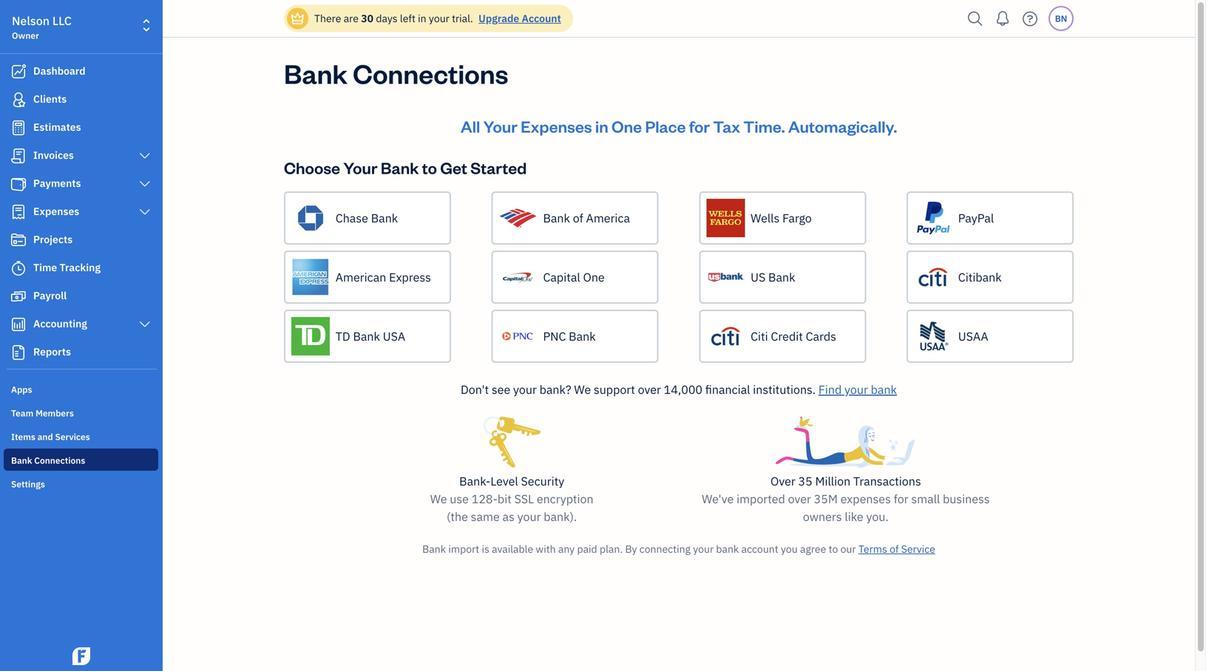 Task type: locate. For each thing, give the bounding box(es) containing it.
we inside the bank-level security we use 128-bit ssl encryption (the same as your bank).
[[430, 491, 447, 507]]

2 chevron large down image from the top
[[138, 319, 152, 331]]

bank connections inside main "element"
[[11, 455, 85, 467]]

security
[[521, 474, 564, 489]]

time
[[33, 261, 57, 274]]

your right choose
[[343, 157, 378, 178]]

one left place in the right top of the page
[[612, 116, 642, 137]]

expenses link
[[4, 199, 158, 226]]

are
[[344, 11, 359, 25]]

bank
[[871, 382, 897, 398], [716, 543, 739, 556]]

find your bank link
[[819, 382, 897, 398]]

1 horizontal spatial over
[[788, 491, 811, 507]]

freshbooks image
[[70, 648, 93, 666]]

0 horizontal spatial for
[[689, 116, 710, 137]]

any
[[558, 543, 575, 556]]

chevron large down image for invoices
[[138, 150, 152, 162]]

don't
[[461, 382, 489, 398]]

for down transactions
[[894, 491, 909, 507]]

1 vertical spatial your
[[343, 157, 378, 178]]

automagically.
[[788, 116, 897, 137]]

owner
[[12, 30, 39, 41]]

payments
[[33, 176, 81, 190]]

0 vertical spatial of
[[573, 210, 583, 226]]

your for choose
[[343, 157, 378, 178]]

to left 'get' in the top of the page
[[422, 157, 437, 178]]

0 vertical spatial chevron large down image
[[138, 150, 152, 162]]

1 horizontal spatial your
[[483, 116, 518, 137]]

1 horizontal spatial bank connections
[[284, 55, 508, 91]]

chevron large down image for expenses
[[138, 206, 152, 218]]

expenses up started
[[521, 116, 592, 137]]

money image
[[10, 289, 27, 304]]

credit
[[771, 329, 803, 344]]

payment image
[[10, 177, 27, 192]]

services
[[55, 431, 90, 443]]

1 vertical spatial one
[[583, 270, 605, 285]]

bank?
[[540, 382, 571, 398]]

bn button
[[1049, 6, 1074, 31]]

bank).
[[544, 509, 577, 525]]

we left the 'use'
[[430, 491, 447, 507]]

your
[[483, 116, 518, 137], [343, 157, 378, 178]]

for
[[689, 116, 710, 137], [894, 491, 909, 507]]

in right "left" at the left top
[[418, 11, 426, 25]]

expense image
[[10, 205, 27, 220]]

0 horizontal spatial your
[[343, 157, 378, 178]]

your down 'ssl'
[[517, 509, 541, 525]]

0 horizontal spatial we
[[430, 491, 447, 507]]

nelson llc owner
[[12, 13, 72, 41]]

connections
[[353, 55, 508, 91], [34, 455, 85, 467]]

bank left america on the top
[[543, 210, 570, 226]]

bank of america
[[543, 210, 630, 226]]

0 horizontal spatial one
[[583, 270, 605, 285]]

0 horizontal spatial expenses
[[33, 205, 79, 218]]

expenses inside expenses link
[[33, 205, 79, 218]]

1 vertical spatial chevron large down image
[[138, 319, 152, 331]]

payroll link
[[4, 283, 158, 310]]

paypal
[[958, 210, 994, 226]]

1 vertical spatial over
[[788, 491, 811, 507]]

0 vertical spatial bank connections
[[284, 55, 508, 91]]

1 vertical spatial connections
[[34, 455, 85, 467]]

of right terms
[[890, 543, 899, 556]]

0 horizontal spatial connections
[[34, 455, 85, 467]]

your
[[429, 11, 450, 25], [513, 382, 537, 398], [845, 382, 868, 398], [517, 509, 541, 525], [693, 543, 714, 556]]

1 horizontal spatial expenses
[[521, 116, 592, 137]]

1 chevron large down image from the top
[[138, 150, 152, 162]]

account
[[522, 11, 561, 25]]

you.
[[866, 509, 889, 525]]

notifications image
[[991, 4, 1015, 33]]

1 horizontal spatial in
[[595, 116, 609, 137]]

bank-level security we use 128-bit ssl encryption (the same as your bank).
[[430, 474, 594, 525]]

as
[[503, 509, 515, 525]]

connections down items and services
[[34, 455, 85, 467]]

import
[[449, 543, 479, 556]]

chevron large down image down the payroll link
[[138, 319, 152, 331]]

get
[[440, 157, 467, 178]]

chevron large down image inside invoices link
[[138, 150, 152, 162]]

1 vertical spatial expenses
[[33, 205, 79, 218]]

citi credit cards
[[751, 329, 836, 344]]

1 vertical spatial in
[[595, 116, 609, 137]]

your inside the bank-level security we use 128-bit ssl encryption (the same as your bank).
[[517, 509, 541, 525]]

items
[[11, 431, 35, 443]]

dashboard
[[33, 64, 86, 78]]

bank left 'get' in the top of the page
[[381, 157, 419, 178]]

wells fargo
[[751, 210, 812, 226]]

trial.
[[452, 11, 473, 25]]

1 vertical spatial to
[[829, 543, 838, 556]]

for inside over 35 million transactions we've imported over 35m expenses for small business owners like you.
[[894, 491, 909, 507]]

0 vertical spatial over
[[638, 382, 661, 398]]

0 horizontal spatial in
[[418, 11, 426, 25]]

members
[[36, 408, 74, 419]]

chase
[[336, 210, 368, 226]]

30
[[361, 11, 374, 25]]

estimates
[[33, 120, 81, 134]]

upgrade account link
[[476, 11, 561, 25]]

connections down 'there are 30 days left in your trial. upgrade account'
[[353, 55, 508, 91]]

usa
[[383, 329, 405, 344]]

1 vertical spatial bank connections
[[11, 455, 85, 467]]

chevron large down image inside expenses link
[[138, 206, 152, 218]]

crown image
[[290, 11, 305, 26]]

bank left account
[[716, 543, 739, 556]]

your for all
[[483, 116, 518, 137]]

1 vertical spatial bank
[[716, 543, 739, 556]]

0 vertical spatial in
[[418, 11, 426, 25]]

payments link
[[4, 171, 158, 197]]

0 vertical spatial expenses
[[521, 116, 592, 137]]

0 vertical spatial we
[[574, 382, 591, 398]]

0 horizontal spatial bank connections
[[11, 455, 85, 467]]

1 horizontal spatial of
[[890, 543, 899, 556]]

2 chevron large down image from the top
[[138, 206, 152, 218]]

express
[[389, 270, 431, 285]]

0 vertical spatial your
[[483, 116, 518, 137]]

over for 14,000
[[638, 382, 661, 398]]

imported
[[737, 491, 785, 507]]

bank down the items
[[11, 455, 32, 467]]

bank connections link
[[4, 449, 158, 471]]

upgrade
[[479, 11, 519, 25]]

expenses down payments
[[33, 205, 79, 218]]

chevron large down image inside accounting link
[[138, 319, 152, 331]]

bank right "find"
[[871, 382, 897, 398]]

all your expenses in one place for tax time. automagically.
[[461, 116, 897, 137]]

like
[[845, 509, 864, 525]]

support
[[594, 382, 635, 398]]

settings link
[[4, 473, 158, 495]]

projects
[[33, 233, 73, 246]]

there are 30 days left in your trial. upgrade account
[[314, 11, 561, 25]]

for left tax
[[689, 116, 710, 137]]

0 vertical spatial chevron large down image
[[138, 178, 152, 190]]

bank connections down days
[[284, 55, 508, 91]]

1 vertical spatial for
[[894, 491, 909, 507]]

your right "find"
[[845, 382, 868, 398]]

your right all
[[483, 116, 518, 137]]

same
[[471, 509, 500, 525]]

of
[[573, 210, 583, 226], [890, 543, 899, 556]]

invoice image
[[10, 149, 27, 163]]

expenses
[[521, 116, 592, 137], [33, 205, 79, 218]]

plan.
[[600, 543, 623, 556]]

1 horizontal spatial bank
[[871, 382, 897, 398]]

dashboard image
[[10, 64, 27, 79]]

0 vertical spatial for
[[689, 116, 710, 137]]

one right capital
[[583, 270, 605, 285]]

estimate image
[[10, 121, 27, 135]]

bank connections down items and services
[[11, 455, 85, 467]]

1 chevron large down image from the top
[[138, 178, 152, 190]]

over left 14,000
[[638, 382, 661, 398]]

0 horizontal spatial over
[[638, 382, 661, 398]]

over inside over 35 million transactions we've imported over 35m expenses for small business owners like you.
[[788, 491, 811, 507]]

chevron large down image
[[138, 178, 152, 190], [138, 319, 152, 331]]

1 horizontal spatial for
[[894, 491, 909, 507]]

over down 35 at the right bottom
[[788, 491, 811, 507]]

bn
[[1055, 13, 1067, 24]]

usaa
[[958, 329, 989, 344]]

financial
[[705, 382, 750, 398]]

of left america on the top
[[573, 210, 583, 226]]

we right bank?
[[574, 382, 591, 398]]

bit
[[498, 491, 512, 507]]

in left place in the right top of the page
[[595, 116, 609, 137]]

1 vertical spatial we
[[430, 491, 447, 507]]

bank right pnc
[[569, 329, 596, 344]]

chevron large down image
[[138, 150, 152, 162], [138, 206, 152, 218]]

invoices link
[[4, 143, 158, 169]]

chevron large down image for payments
[[138, 178, 152, 190]]

1 vertical spatial chevron large down image
[[138, 206, 152, 218]]

chevron large down image up payments link
[[138, 150, 152, 162]]

chevron large down image down payments link
[[138, 206, 152, 218]]

us bank
[[751, 270, 795, 285]]

0 vertical spatial connections
[[353, 55, 508, 91]]

timer image
[[10, 261, 27, 276]]

1 vertical spatial of
[[890, 543, 899, 556]]

citibank
[[958, 270, 1002, 285]]

0 vertical spatial to
[[422, 157, 437, 178]]

128-
[[472, 491, 498, 507]]

1 horizontal spatial one
[[612, 116, 642, 137]]

choose
[[284, 157, 340, 178]]

chevron large down image up expenses link
[[138, 178, 152, 190]]

to left our
[[829, 543, 838, 556]]



Task type: vqa. For each thing, say whether or not it's contained in the screenshot.
Track to the bottom
no



Task type: describe. For each thing, give the bounding box(es) containing it.
nelson
[[12, 13, 50, 28]]

bank left import
[[422, 543, 446, 556]]

dashboard link
[[4, 58, 158, 85]]

choose your bank to get started
[[284, 157, 527, 178]]

go to help image
[[1018, 8, 1042, 30]]

is
[[482, 543, 490, 556]]

see
[[492, 382, 511, 398]]

chart image
[[10, 317, 27, 332]]

0 vertical spatial one
[[612, 116, 642, 137]]

main element
[[0, 0, 200, 672]]

client image
[[10, 92, 27, 107]]

report image
[[10, 345, 27, 360]]

0 horizontal spatial to
[[422, 157, 437, 178]]

pnc
[[543, 329, 566, 344]]

your right see
[[513, 382, 537, 398]]

payroll
[[33, 289, 67, 303]]

business
[[943, 491, 990, 507]]

with
[[536, 543, 556, 556]]

reports
[[33, 345, 71, 359]]

don't see your bank? we support over 14,000 financial institutions. find your bank
[[461, 382, 897, 398]]

bank-
[[459, 474, 491, 489]]

team
[[11, 408, 33, 419]]

accounting link
[[4, 311, 158, 338]]

chevron large down image for accounting
[[138, 319, 152, 331]]

0 horizontal spatial of
[[573, 210, 583, 226]]

terms
[[859, 543, 887, 556]]

account
[[742, 543, 779, 556]]

find
[[819, 382, 842, 398]]

all
[[461, 116, 480, 137]]

bank down there
[[284, 55, 348, 91]]

1 horizontal spatial to
[[829, 543, 838, 556]]

bank right chase
[[371, 210, 398, 226]]

cards
[[806, 329, 836, 344]]

days
[[376, 11, 398, 25]]

(the
[[447, 509, 468, 525]]

items and services link
[[4, 425, 158, 447]]

over 35 million transactions we've imported over 35m expenses for small business owners like you.
[[702, 474, 990, 525]]

connections inside bank connections link
[[34, 455, 85, 467]]

transactions
[[853, 474, 921, 489]]

over for 35m
[[788, 491, 811, 507]]

time tracking
[[33, 261, 101, 274]]

encryption
[[537, 491, 594, 507]]

use
[[450, 491, 469, 507]]

chase bank
[[336, 210, 398, 226]]

search image
[[964, 8, 987, 30]]

america
[[586, 210, 630, 226]]

capital
[[543, 270, 580, 285]]

your left trial.
[[429, 11, 450, 25]]

terms of service link
[[859, 543, 935, 556]]

us
[[751, 270, 766, 285]]

bank right us
[[768, 270, 795, 285]]

tax
[[713, 116, 740, 137]]

1 horizontal spatial we
[[574, 382, 591, 398]]

bank inside main "element"
[[11, 455, 32, 467]]

we've
[[702, 491, 734, 507]]

capital one
[[543, 270, 605, 285]]

time tracking link
[[4, 255, 158, 282]]

estimates link
[[4, 115, 158, 141]]

projects link
[[4, 227, 158, 254]]

14,000
[[664, 382, 703, 398]]

expenses
[[841, 491, 891, 507]]

clients
[[33, 92, 67, 106]]

bank right td
[[353, 329, 380, 344]]

items and services
[[11, 431, 90, 443]]

35m
[[814, 491, 838, 507]]

left
[[400, 11, 416, 25]]

citi
[[751, 329, 768, 344]]

you
[[781, 543, 798, 556]]

1 horizontal spatial connections
[[353, 55, 508, 91]]

there
[[314, 11, 341, 25]]

our
[[841, 543, 856, 556]]

invoices
[[33, 148, 74, 162]]

accounting
[[33, 317, 87, 331]]

apps
[[11, 384, 32, 396]]

project image
[[10, 233, 27, 248]]

0 horizontal spatial bank
[[716, 543, 739, 556]]

and
[[37, 431, 53, 443]]

available
[[492, 543, 533, 556]]

35
[[798, 474, 813, 489]]

american
[[336, 270, 386, 285]]

ssl
[[514, 491, 534, 507]]

0 vertical spatial bank
[[871, 382, 897, 398]]

fargo
[[783, 210, 812, 226]]

by
[[625, 543, 637, 556]]

td bank usa
[[336, 329, 405, 344]]

pnc bank
[[543, 329, 596, 344]]

bank import is available with any paid plan. by connecting your bank account you agree to our terms of service
[[422, 543, 935, 556]]

llc
[[52, 13, 72, 28]]

agree
[[800, 543, 826, 556]]

started
[[471, 157, 527, 178]]

connecting
[[640, 543, 691, 556]]

level
[[491, 474, 518, 489]]

your right connecting
[[693, 543, 714, 556]]

td
[[336, 329, 350, 344]]

wells
[[751, 210, 780, 226]]



